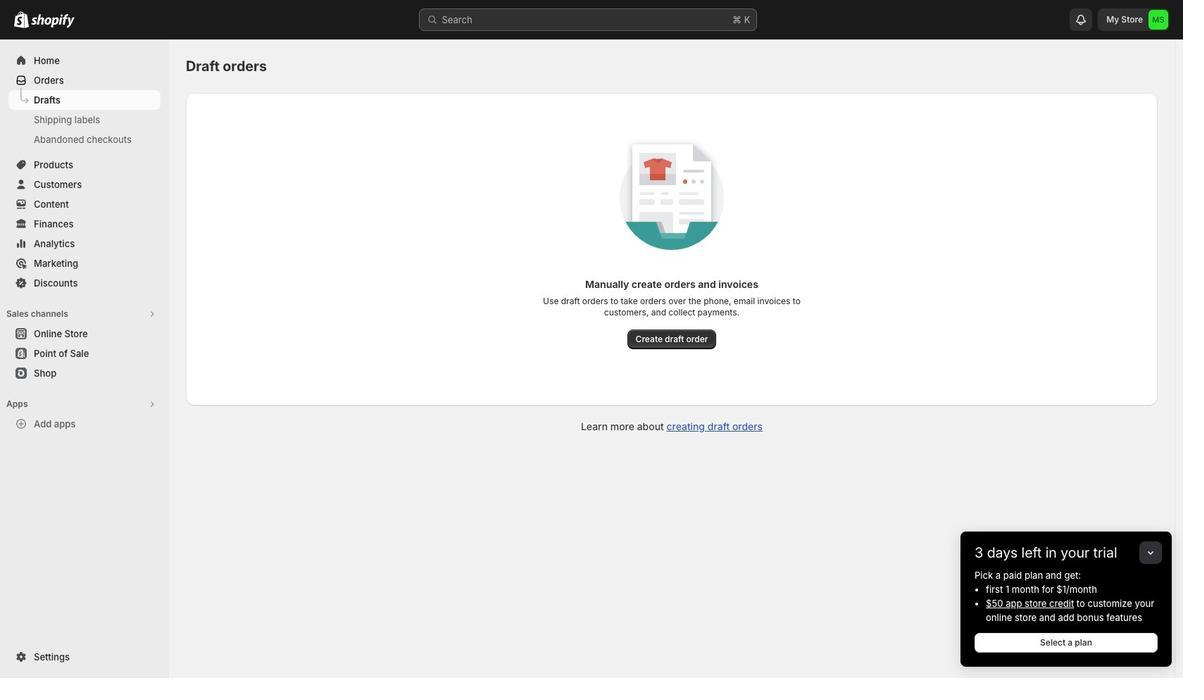 Task type: vqa. For each thing, say whether or not it's contained in the screenshot.
Product 1 Medium / Black
no



Task type: locate. For each thing, give the bounding box(es) containing it.
0 horizontal spatial shopify image
[[14, 11, 29, 28]]

my store image
[[1149, 10, 1169, 30]]

shopify image
[[14, 11, 29, 28], [31, 14, 75, 28]]



Task type: describe. For each thing, give the bounding box(es) containing it.
1 horizontal spatial shopify image
[[31, 14, 75, 28]]



